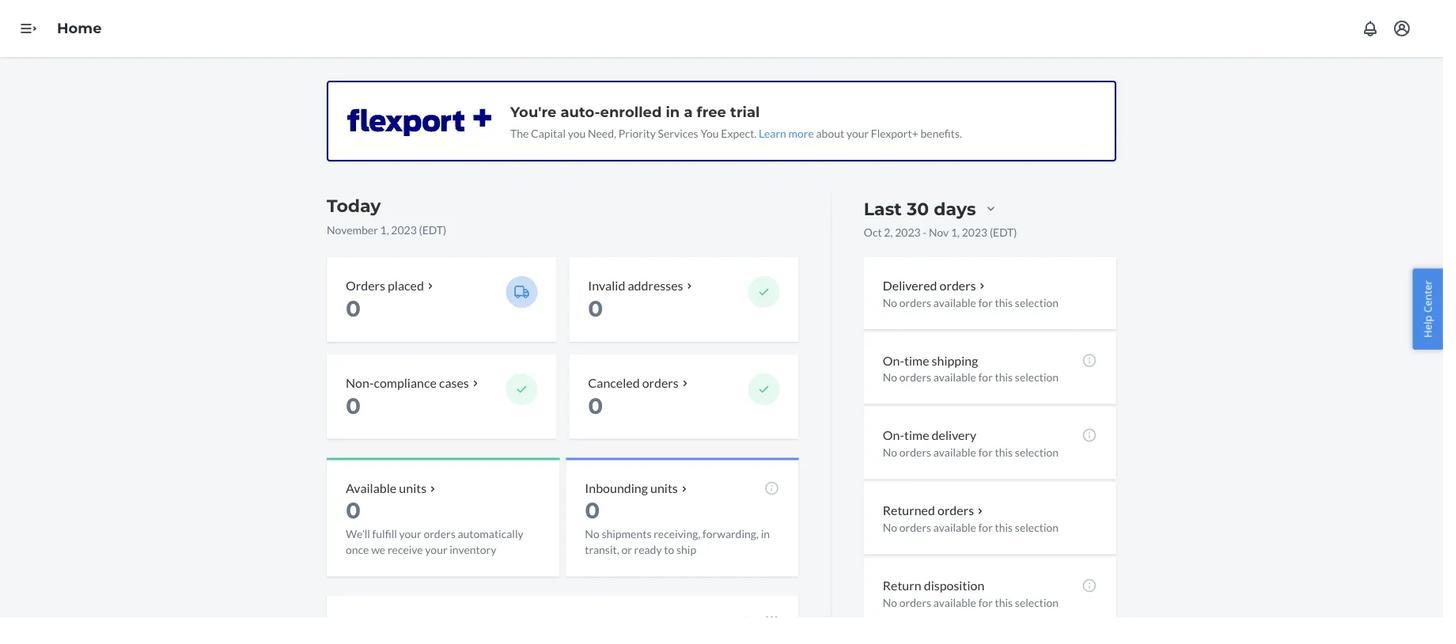 Task type: vqa. For each thing, say whether or not it's contained in the screenshot.
30
yes



Task type: locate. For each thing, give the bounding box(es) containing it.
shipments
[[602, 527, 652, 541]]

1,
[[380, 223, 389, 236], [951, 225, 960, 239]]

2 time from the top
[[905, 428, 930, 443]]

4 no orders available for this selection from the top
[[883, 521, 1059, 534]]

returned
[[883, 503, 936, 518]]

more
[[789, 126, 814, 140]]

orders inside button
[[940, 277, 977, 293]]

about
[[817, 126, 845, 140]]

1 horizontal spatial units
[[651, 481, 678, 496]]

1, right the 'nov' on the right
[[951, 225, 960, 239]]

on- for on-time shipping
[[883, 353, 905, 368]]

services
[[658, 126, 699, 140]]

3 no orders available for this selection from the top
[[883, 446, 1059, 459]]

no
[[883, 296, 898, 309], [883, 371, 898, 384], [883, 446, 898, 459], [883, 521, 898, 534], [585, 527, 600, 541], [883, 596, 898, 609]]

0 horizontal spatial edt
[[422, 223, 443, 236]]

your right receive
[[425, 543, 448, 557]]

enrolled
[[600, 103, 662, 120]]

edt right the 'nov' on the right
[[994, 225, 1014, 239]]

no up transit,
[[585, 527, 600, 541]]

available for on-time delivery
[[934, 446, 977, 459]]

available down shipping
[[934, 371, 977, 384]]

5 selection from the top
[[1016, 596, 1059, 609]]

5 for from the top
[[979, 596, 993, 609]]

2 for from the top
[[979, 371, 993, 384]]

1 horizontal spatial 2023
[[895, 225, 921, 239]]

0 down orders
[[346, 295, 361, 322]]

orders down "on-time shipping"
[[900, 371, 932, 384]]

30
[[907, 198, 929, 220]]

on- left delivery
[[883, 428, 905, 443]]

available for return disposition
[[934, 596, 977, 609]]

open account menu image
[[1393, 19, 1412, 38]]

0 inside 0 no shipments receiving, forwarding, in transit, or ready to ship
[[585, 497, 600, 524]]

0 horizontal spatial )
[[443, 223, 447, 236]]

to
[[664, 543, 675, 557]]

once
[[346, 543, 369, 557]]

0 down inbounding
[[585, 497, 600, 524]]

0 horizontal spatial in
[[666, 103, 680, 120]]

2 no orders available for this selection from the top
[[883, 371, 1059, 384]]

units right available
[[399, 481, 427, 496]]

0 down invalid at the left of page
[[588, 295, 603, 322]]

units
[[399, 481, 427, 496], [651, 481, 678, 496]]

non-compliance cases
[[346, 375, 469, 390]]

2 selection from the top
[[1016, 371, 1059, 384]]

oct 2, 2023 - nov 1, 2023 ( edt )
[[864, 225, 1018, 239]]

(
[[419, 223, 422, 236], [990, 225, 994, 239]]

0
[[346, 295, 361, 322], [588, 295, 603, 322], [346, 392, 361, 419], [588, 392, 603, 419], [346, 497, 361, 524], [585, 497, 600, 524]]

available down 'returned orders' button
[[934, 521, 977, 534]]

1 this from the top
[[995, 296, 1013, 309]]

2023 left the -
[[895, 225, 921, 239]]

orders down the return
[[900, 596, 932, 609]]

0 for invalid
[[588, 295, 603, 322]]

no down "on-time shipping"
[[883, 371, 898, 384]]

we
[[371, 543, 386, 557]]

delivered orders button
[[883, 276, 989, 294]]

0 vertical spatial in
[[666, 103, 680, 120]]

( inside today november 1, 2023 ( edt )
[[419, 223, 422, 236]]

0 horizontal spatial 2023
[[391, 223, 417, 236]]

in
[[666, 103, 680, 120], [761, 527, 770, 541]]

on- left shipping
[[883, 353, 905, 368]]

last 30 days
[[864, 198, 977, 220]]

available
[[346, 481, 397, 496]]

days
[[934, 198, 977, 220]]

benefits.
[[921, 126, 963, 140]]

0 vertical spatial on-
[[883, 353, 905, 368]]

3 for from the top
[[979, 446, 993, 459]]

flexport+
[[871, 126, 919, 140]]

0 horizontal spatial units
[[399, 481, 427, 496]]

no orders available for this selection for return disposition
[[883, 596, 1059, 609]]

1 vertical spatial on-
[[883, 428, 905, 443]]

this for return disposition
[[995, 596, 1013, 609]]

no orders available for this selection down delivered orders button
[[883, 296, 1059, 309]]

forwarding,
[[703, 527, 759, 541]]

0 up we'll
[[346, 497, 361, 524]]

3 available from the top
[[934, 446, 977, 459]]

5 this from the top
[[995, 596, 1013, 609]]

( up placed
[[419, 223, 422, 236]]

1 on- from the top
[[883, 353, 905, 368]]

transit,
[[585, 543, 620, 557]]

0 down non-
[[346, 392, 361, 419]]

1 horizontal spatial edt
[[994, 225, 1014, 239]]

( right the 'nov' on the right
[[990, 225, 994, 239]]

on-
[[883, 353, 905, 368], [883, 428, 905, 443]]

1 vertical spatial in
[[761, 527, 770, 541]]

1 horizontal spatial your
[[425, 543, 448, 557]]

no orders available for this selection for on-time delivery
[[883, 446, 1059, 459]]

orders right canceled
[[643, 375, 679, 390]]

placed
[[388, 277, 424, 293]]

1 horizontal spatial in
[[761, 527, 770, 541]]

expect.
[[721, 126, 757, 140]]

2023 right november in the top of the page
[[391, 223, 417, 236]]

2023 inside today november 1, 2023 ( edt )
[[391, 223, 417, 236]]

delivered orders
[[883, 277, 977, 293]]

orders right delivered
[[940, 277, 977, 293]]

0 no shipments receiving, forwarding, in transit, or ready to ship
[[585, 497, 770, 557]]

for for on-time shipping
[[979, 371, 993, 384]]

1 time from the top
[[905, 353, 930, 368]]

your right about
[[847, 126, 869, 140]]

or
[[622, 543, 632, 557]]

time
[[905, 353, 930, 368], [905, 428, 930, 443]]

)
[[443, 223, 447, 236], [1014, 225, 1018, 239]]

no down the on-time delivery
[[883, 446, 898, 459]]

on-time delivery
[[883, 428, 977, 443]]

priority
[[619, 126, 656, 140]]

4 this from the top
[[995, 521, 1013, 534]]

2 horizontal spatial 2023
[[962, 225, 988, 239]]

ship
[[677, 543, 697, 557]]

the
[[511, 126, 529, 140]]

no orders available for this selection down delivery
[[883, 446, 1059, 459]]

1 units from the left
[[399, 481, 427, 496]]

learn
[[759, 126, 787, 140]]

no orders available for this selection down disposition
[[883, 596, 1059, 609]]

2 available from the top
[[934, 371, 977, 384]]

edt inside today november 1, 2023 ( edt )
[[422, 223, 443, 236]]

available
[[934, 296, 977, 309], [934, 371, 977, 384], [934, 446, 977, 459], [934, 521, 977, 534], [934, 596, 977, 609]]

1 vertical spatial your
[[399, 527, 422, 541]]

addresses
[[628, 277, 684, 293]]

open notifications image
[[1362, 19, 1381, 38]]

ready
[[634, 543, 662, 557]]

in right forwarding,
[[761, 527, 770, 541]]

learn more link
[[759, 126, 814, 140]]

today
[[327, 195, 381, 217]]

2 vertical spatial your
[[425, 543, 448, 557]]

last
[[864, 198, 902, 220]]

edt
[[422, 223, 443, 236], [994, 225, 1014, 239]]

your
[[847, 126, 869, 140], [399, 527, 422, 541], [425, 543, 448, 557]]

auto-
[[561, 103, 600, 120]]

0 down canceled
[[588, 392, 603, 419]]

no orders available for this selection
[[883, 296, 1059, 309], [883, 371, 1059, 384], [883, 446, 1059, 459], [883, 521, 1059, 534], [883, 596, 1059, 609]]

orders
[[940, 277, 977, 293], [900, 296, 932, 309], [900, 371, 932, 384], [643, 375, 679, 390], [900, 446, 932, 459], [938, 503, 975, 518], [900, 521, 932, 534], [424, 527, 456, 541], [900, 596, 932, 609]]

1 horizontal spatial )
[[1014, 225, 1018, 239]]

0 horizontal spatial 1,
[[380, 223, 389, 236]]

oct
[[864, 225, 882, 239]]

3 selection from the top
[[1016, 446, 1059, 459]]

0 vertical spatial your
[[847, 126, 869, 140]]

time left delivery
[[905, 428, 930, 443]]

0 vertical spatial time
[[905, 353, 930, 368]]

2 horizontal spatial your
[[847, 126, 869, 140]]

receive
[[388, 543, 423, 557]]

2 this from the top
[[995, 371, 1013, 384]]

need,
[[588, 126, 617, 140]]

0 horizontal spatial (
[[419, 223, 422, 236]]

0 for canceled
[[588, 392, 603, 419]]

orders up inventory
[[424, 527, 456, 541]]

orders right returned
[[938, 503, 975, 518]]

2,
[[884, 225, 893, 239]]

2023
[[391, 223, 417, 236], [895, 225, 921, 239], [962, 225, 988, 239]]

units for inbounding units
[[651, 481, 678, 496]]

available down delivery
[[934, 446, 977, 459]]

3 this from the top
[[995, 446, 1013, 459]]

2023 down days
[[962, 225, 988, 239]]

your inside you're auto-enrolled in a free trial the capital you need, priority services you expect. learn more about your flexport+ benefits.
[[847, 126, 869, 140]]

2 units from the left
[[651, 481, 678, 496]]

0 horizontal spatial your
[[399, 527, 422, 541]]

in left a
[[666, 103, 680, 120]]

your up receive
[[399, 527, 422, 541]]

edt up placed
[[422, 223, 443, 236]]

no orders available for this selection down 'returned orders' button
[[883, 521, 1059, 534]]

this
[[995, 296, 1013, 309], [995, 371, 1013, 384], [995, 446, 1013, 459], [995, 521, 1013, 534], [995, 596, 1013, 609]]

you
[[568, 126, 586, 140]]

available down delivered orders button
[[934, 296, 977, 309]]

5 no orders available for this selection from the top
[[883, 596, 1059, 609]]

1, right november in the top of the page
[[380, 223, 389, 236]]

compliance
[[374, 375, 437, 390]]

we'll
[[346, 527, 370, 541]]

5 available from the top
[[934, 596, 977, 609]]

2 on- from the top
[[883, 428, 905, 443]]

orders
[[346, 277, 385, 293]]

units up 0 no shipments receiving, forwarding, in transit, or ready to ship
[[651, 481, 678, 496]]

no orders available for this selection down shipping
[[883, 371, 1059, 384]]

time left shipping
[[905, 353, 930, 368]]

disposition
[[924, 578, 985, 593]]

available down disposition
[[934, 596, 977, 609]]

for
[[979, 296, 993, 309], [979, 371, 993, 384], [979, 446, 993, 459], [979, 521, 993, 534], [979, 596, 993, 609]]

1 available from the top
[[934, 296, 977, 309]]

selection
[[1016, 296, 1059, 309], [1016, 371, 1059, 384], [1016, 446, 1059, 459], [1016, 521, 1059, 534], [1016, 596, 1059, 609]]

1 vertical spatial time
[[905, 428, 930, 443]]

0 we'll fulfill your orders automatically once we receive your inventory
[[346, 497, 524, 557]]



Task type: describe. For each thing, give the bounding box(es) containing it.
orders down returned
[[900, 521, 932, 534]]

1 selection from the top
[[1016, 296, 1059, 309]]

home link
[[57, 20, 102, 37]]

in inside 0 no shipments receiving, forwarding, in transit, or ready to ship
[[761, 527, 770, 541]]

cases
[[439, 375, 469, 390]]

available units
[[346, 481, 427, 496]]

1, inside today november 1, 2023 ( edt )
[[380, 223, 389, 236]]

november
[[327, 223, 378, 236]]

on- for on-time delivery
[[883, 428, 905, 443]]

1 for from the top
[[979, 296, 993, 309]]

open navigation image
[[19, 19, 38, 38]]

4 for from the top
[[979, 521, 993, 534]]

you're
[[511, 103, 557, 120]]

non-
[[346, 375, 374, 390]]

you're auto-enrolled in a free trial the capital you need, priority services you expect. learn more about your flexport+ benefits.
[[511, 103, 963, 140]]

inbounding units
[[585, 481, 678, 496]]

time for delivery
[[905, 428, 930, 443]]

4 available from the top
[[934, 521, 977, 534]]

help center
[[1421, 280, 1436, 338]]

return
[[883, 578, 922, 593]]

0 for orders
[[346, 295, 361, 322]]

canceled
[[588, 375, 640, 390]]

selection for return disposition
[[1016, 596, 1059, 609]]

receiving,
[[654, 527, 701, 541]]

nov
[[929, 225, 949, 239]]

help
[[1421, 315, 1436, 338]]

orders inside 0 we'll fulfill your orders automatically once we receive your inventory
[[424, 527, 456, 541]]

trial
[[731, 103, 760, 120]]

invalid addresses
[[588, 277, 684, 293]]

home
[[57, 20, 102, 37]]

selection for on-time shipping
[[1016, 371, 1059, 384]]

no down delivered
[[883, 296, 898, 309]]

1 horizontal spatial 1,
[[951, 225, 960, 239]]

0 inside 0 we'll fulfill your orders automatically once we receive your inventory
[[346, 497, 361, 524]]

1 horizontal spatial (
[[990, 225, 994, 239]]

no down returned
[[883, 521, 898, 534]]

a
[[684, 103, 693, 120]]

inventory
[[450, 543, 497, 557]]

1 no orders available for this selection from the top
[[883, 296, 1059, 309]]

center
[[1421, 280, 1436, 313]]

automatically
[[458, 527, 524, 541]]

units for available units
[[399, 481, 427, 496]]

orders down the on-time delivery
[[900, 446, 932, 459]]

in inside you're auto-enrolled in a free trial the capital you need, priority services you expect. learn more about your flexport+ benefits.
[[666, 103, 680, 120]]

no down the return
[[883, 596, 898, 609]]

on-time shipping
[[883, 353, 979, 368]]

no inside 0 no shipments receiving, forwarding, in transit, or ready to ship
[[585, 527, 600, 541]]

4 selection from the top
[[1016, 521, 1059, 534]]

today november 1, 2023 ( edt )
[[327, 195, 447, 236]]

delivery
[[932, 428, 977, 443]]

invalid
[[588, 277, 626, 293]]

returned orders
[[883, 503, 975, 518]]

fulfill
[[373, 527, 397, 541]]

you
[[701, 126, 719, 140]]

) inside today november 1, 2023 ( edt )
[[443, 223, 447, 236]]

this for on-time delivery
[[995, 446, 1013, 459]]

time for shipping
[[905, 353, 930, 368]]

free
[[697, 103, 727, 120]]

canceled orders
[[588, 375, 679, 390]]

returned orders button
[[883, 502, 987, 520]]

orders placed
[[346, 277, 424, 293]]

0 for non-
[[346, 392, 361, 419]]

this for on-time shipping
[[995, 371, 1013, 384]]

available for on-time shipping
[[934, 371, 977, 384]]

orders inside button
[[938, 503, 975, 518]]

-
[[923, 225, 927, 239]]

delivered
[[883, 277, 938, 293]]

orders down delivered
[[900, 296, 932, 309]]

inbounding
[[585, 481, 648, 496]]

no orders available for this selection for on-time shipping
[[883, 371, 1059, 384]]

return disposition
[[883, 578, 985, 593]]

help center button
[[1413, 268, 1444, 350]]

for for on-time delivery
[[979, 446, 993, 459]]

selection for on-time delivery
[[1016, 446, 1059, 459]]

capital
[[531, 126, 566, 140]]

shipping
[[932, 353, 979, 368]]

for for return disposition
[[979, 596, 993, 609]]



